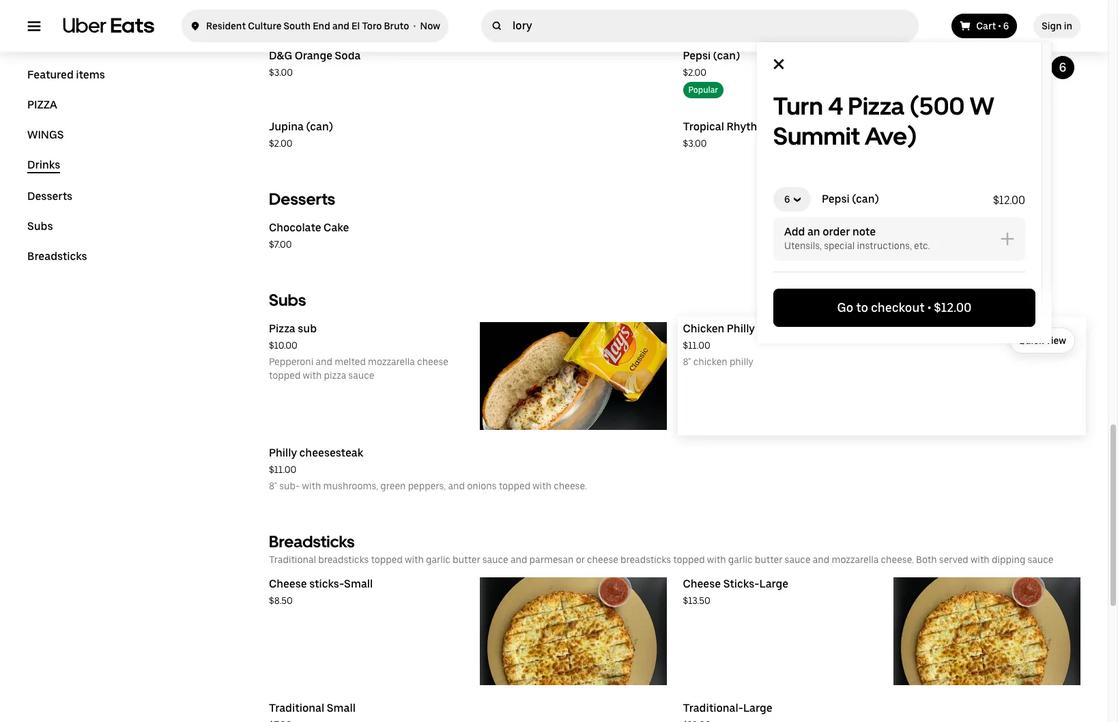 Task type: vqa. For each thing, say whether or not it's contained in the screenshot.
chinese
no



Task type: locate. For each thing, give the bounding box(es) containing it.
4
[[833, 35, 841, 49], [828, 92, 844, 121]]

w
[[906, 35, 918, 49], [970, 92, 995, 121]]

0 horizontal spatial breadsticks
[[318, 554, 369, 565]]

0 horizontal spatial ave)
[[865, 122, 918, 151]]

$3.00 down tropical
[[683, 138, 707, 149]]

small
[[344, 578, 373, 591], [327, 702, 356, 715]]

1 horizontal spatial philly
[[727, 322, 755, 335]]

1 vertical spatial (500
[[910, 92, 965, 121]]

philly
[[727, 322, 755, 335], [269, 447, 297, 460]]

1 vertical spatial pepsi
[[822, 193, 850, 206]]

$2.00 inside jupina (can) $2.00
[[269, 138, 293, 149]]

1 horizontal spatial ave)
[[970, 35, 996, 49]]

$2.00 down jupina
[[269, 138, 293, 149]]

2 garlic from the left
[[728, 554, 753, 565]]

1 cheese from the left
[[269, 578, 307, 591]]

0 horizontal spatial cheese.
[[554, 481, 587, 492]]

topped inside the philly cheesesteak $11.00 8" sub- with mushrooms, green peppers, and onions topped with cheese.
[[499, 481, 531, 492]]

1 horizontal spatial (500
[[910, 92, 965, 121]]

navigation
[[27, 68, 236, 280]]

0 horizontal spatial subs
[[27, 220, 53, 233]]

0 horizontal spatial $3.00
[[269, 67, 293, 78]]

pizza
[[27, 98, 57, 111]]

0 horizontal spatial breadsticks
[[27, 250, 87, 263]]

traditional-
[[683, 702, 744, 715]]

subs down desserts button
[[27, 220, 53, 233]]

$12.00 up plus 'image' on the right top of page
[[994, 194, 1026, 207]]

jupina (can) $2.00
[[269, 120, 333, 149]]

8" for philly cheesesteak
[[269, 481, 277, 492]]

sticks-
[[309, 578, 344, 591]]

drinks up d&g
[[269, 17, 315, 37]]

6
[[1004, 20, 1009, 31], [1059, 60, 1067, 74]]

1 horizontal spatial 8"
[[683, 356, 691, 367]]

$12.00 right checkout
[[934, 300, 972, 315]]

8" left sub-
[[269, 481, 277, 492]]

view
[[1046, 335, 1067, 346]]

(can) right jupina
[[306, 120, 333, 133]]

0 vertical spatial 8"
[[683, 356, 691, 367]]

0 horizontal spatial $2.00
[[269, 138, 293, 149]]

cheese for cheese sticks-large
[[683, 578, 721, 591]]

1 horizontal spatial (can)
[[713, 49, 740, 62]]

pizza
[[324, 370, 346, 381]]

1 horizontal spatial $12.00
[[994, 194, 1026, 207]]

$11.00 inside the philly cheesesteak $11.00 8" sub- with mushrooms, green peppers, and onions topped with cheese.
[[269, 464, 297, 475]]

pepsi inside pepsi (can) $2.00
[[683, 49, 711, 62]]

cheese inside cheese sticks-small $8.50
[[269, 578, 307, 591]]

0 vertical spatial drinks
[[269, 17, 315, 37]]

pepsi for pepsi (can) $2.00
[[683, 49, 711, 62]]

0 horizontal spatial philly
[[269, 447, 297, 460]]

0 vertical spatial cheese.
[[554, 481, 587, 492]]

1 horizontal spatial subs
[[269, 290, 306, 310]]

cheese inside the cheese sticks-large $13.50
[[683, 578, 721, 591]]

breadsticks up "sticks-"
[[318, 554, 369, 565]]

1 horizontal spatial cheese.
[[881, 554, 914, 565]]

0 vertical spatial (can)
[[713, 49, 740, 62]]

pizza inside pizza sub $10.00 pepperoni and melted mozzarella cheese topped with pizza sauce
[[269, 322, 296, 335]]

or
[[576, 554, 585, 565]]

featured items
[[27, 68, 105, 81]]

$10.00
[[269, 340, 298, 351]]

pepsi for pepsi (can)
[[822, 193, 850, 206]]

1 vertical spatial summit
[[774, 122, 860, 151]]

2 horizontal spatial (can)
[[852, 193, 879, 206]]

1 horizontal spatial butter
[[755, 554, 783, 565]]

1 horizontal spatial summit
[[921, 35, 967, 49]]

0 vertical spatial traditional
[[269, 554, 316, 565]]

1 vertical spatial cheese.
[[881, 554, 914, 565]]

and inside pizza sub $10.00 pepperoni and melted mozzarella cheese topped with pizza sauce
[[316, 356, 333, 367]]

with
[[303, 370, 322, 381], [302, 481, 321, 492], [533, 481, 552, 492], [405, 554, 424, 565], [707, 554, 726, 565], [971, 554, 990, 565]]

0 horizontal spatial cheese
[[269, 578, 307, 591]]

• left now on the top of page
[[414, 20, 416, 31]]

2 traditional from the top
[[269, 702, 324, 715]]

south
[[284, 20, 311, 31]]

2 cheese from the left
[[683, 578, 721, 591]]

1 vertical spatial $2.00
[[269, 138, 293, 149]]

• left subtotal element
[[928, 300, 932, 315]]

dipping
[[992, 554, 1026, 565]]

1 breadsticks from the left
[[318, 554, 369, 565]]

$11.00
[[683, 340, 711, 351], [269, 464, 297, 475]]

pepsi down search in turn 4 pizza (500 w summit ave) text field
[[683, 49, 711, 62]]

philly up philly
[[727, 322, 755, 335]]

1 butter from the left
[[453, 554, 481, 565]]

pepsi
[[683, 49, 711, 62], [822, 193, 850, 206]]

breadsticks traditional breadsticks topped with garlic butter sauce and parmesan or cheese breadsticks topped with garlic butter sauce and mozzarella cheese. both served with dipping sauce
[[269, 532, 1054, 565]]

8" inside chicken philly $11.00 8" chicken philly
[[683, 356, 691, 367]]

breadsticks up "sticks-"
[[269, 532, 355, 552]]

(can) for pepsi (can) $2.00
[[713, 49, 740, 62]]

2 vertical spatial pizza
[[269, 322, 296, 335]]

0 vertical spatial small
[[344, 578, 373, 591]]

traditional
[[269, 554, 316, 565], [269, 702, 324, 715]]

8"
[[683, 356, 691, 367], [269, 481, 277, 492]]

$3.00 inside d&g orange soda $3.00
[[269, 67, 293, 78]]

0 vertical spatial cheese
[[417, 356, 449, 367]]

(can) for jupina (can) $2.00
[[306, 120, 333, 133]]

1 horizontal spatial cheese
[[587, 554, 619, 565]]

1 horizontal spatial breadsticks
[[621, 554, 671, 565]]

1 vertical spatial traditional
[[269, 702, 324, 715]]

0 horizontal spatial garlic
[[426, 554, 451, 565]]

0 horizontal spatial cheese
[[417, 356, 449, 367]]

toro
[[362, 20, 382, 31]]

0 vertical spatial large
[[760, 578, 789, 591]]

philly up sub-
[[269, 447, 297, 460]]

1 horizontal spatial 6
[[1059, 60, 1067, 74]]

breadsticks right or
[[621, 554, 671, 565]]

go to checkout • $12.00
[[838, 300, 972, 315]]

0 vertical spatial $3.00
[[269, 67, 293, 78]]

1 horizontal spatial desserts
[[269, 189, 335, 209]]

$11.00 down chicken
[[683, 340, 711, 351]]

1 horizontal spatial $2.00
[[683, 67, 707, 78]]

resident
[[206, 20, 246, 31]]

drinks down wings button
[[27, 158, 60, 171]]

0 horizontal spatial 6
[[1004, 20, 1009, 31]]

sub
[[298, 322, 317, 335]]

1 vertical spatial $3.00
[[683, 138, 707, 149]]

0 horizontal spatial mozzarella
[[368, 356, 415, 367]]

garlic
[[426, 554, 451, 565], [728, 554, 753, 565]]

0 horizontal spatial w
[[906, 35, 918, 49]]

0 horizontal spatial (can)
[[306, 120, 333, 133]]

drinks
[[269, 17, 315, 37], [27, 158, 60, 171]]

pepperoni
[[269, 356, 314, 367]]

cheese for cheese sticks-small
[[269, 578, 307, 591]]

d&g
[[269, 49, 292, 62]]

subs up sub
[[269, 290, 306, 310]]

desserts up chocolate
[[269, 189, 335, 209]]

subs button
[[27, 220, 53, 234]]

butter
[[453, 554, 481, 565], [755, 554, 783, 565]]

(can) up note
[[852, 193, 879, 206]]

deliver to image
[[190, 18, 201, 34]]

1 horizontal spatial mozzarella
[[832, 554, 879, 565]]

0 vertical spatial 6
[[1004, 20, 1009, 31]]

featured
[[27, 68, 74, 81]]

end
[[313, 20, 330, 31]]

$2.00 up popular
[[683, 67, 707, 78]]

cheese up $8.50
[[269, 578, 307, 591]]

cheese up $13.50
[[683, 578, 721, 591]]

0 vertical spatial $12.00
[[994, 194, 1026, 207]]

chocolate cake $7.00
[[269, 221, 349, 250]]

cheese.
[[554, 481, 587, 492], [881, 554, 914, 565]]

1 horizontal spatial garlic
[[728, 554, 753, 565]]

cheesesteak
[[299, 447, 363, 460]]

1 vertical spatial mozzarella
[[832, 554, 879, 565]]

6 down the in
[[1059, 60, 1067, 74]]

1 horizontal spatial drinks
[[269, 17, 315, 37]]

0 horizontal spatial $11.00
[[269, 464, 297, 475]]

0 vertical spatial 4
[[833, 35, 841, 49]]

subs
[[27, 220, 53, 233], [269, 290, 306, 310]]

chicken
[[683, 322, 725, 335]]

$3.00 down d&g
[[269, 67, 293, 78]]

0 horizontal spatial butter
[[453, 554, 481, 565]]

(500
[[876, 35, 903, 49], [910, 92, 965, 121]]

main navigation menu image
[[27, 19, 41, 33]]

large
[[760, 578, 789, 591], [744, 702, 773, 715]]

• right the cart
[[998, 20, 1002, 31]]

1 horizontal spatial breadsticks
[[269, 532, 355, 552]]

parmesan
[[530, 554, 574, 565]]

1 vertical spatial 4
[[828, 92, 844, 121]]

now
[[420, 20, 441, 31]]

$2.00
[[683, 67, 707, 78], [269, 138, 293, 149]]

desserts down drinks button
[[27, 190, 72, 203]]

1 vertical spatial cheese
[[587, 554, 619, 565]]

0 horizontal spatial pepsi
[[683, 49, 711, 62]]

0 vertical spatial (500
[[876, 35, 903, 49]]

0 vertical spatial subs
[[27, 220, 53, 233]]

1 horizontal spatial w
[[970, 92, 995, 121]]

$3.00
[[269, 67, 293, 78], [683, 138, 707, 149]]

orange
[[295, 49, 333, 62]]

$11.00 up sub-
[[269, 464, 297, 475]]

1 horizontal spatial $3.00
[[683, 138, 707, 149]]

to
[[857, 300, 869, 315]]

1 vertical spatial (can)
[[306, 120, 333, 133]]

traditional inside breadsticks traditional breadsticks topped with garlic butter sauce and parmesan or cheese breadsticks topped with garlic butter sauce and mozzarella cheese. both served with dipping sauce
[[269, 554, 316, 565]]

8" left chicken
[[683, 356, 691, 367]]

0 vertical spatial philly
[[727, 322, 755, 335]]

0 vertical spatial turn 4 pizza (500 w summit ave)
[[804, 35, 996, 49]]

breadsticks inside breadsticks traditional breadsticks topped with garlic butter sauce and parmesan or cheese breadsticks topped with garlic butter sauce and mozzarella cheese. both served with dipping sauce
[[269, 532, 355, 552]]

$2.00 for pepsi
[[683, 67, 707, 78]]

1 vertical spatial 8"
[[269, 481, 277, 492]]

1 vertical spatial subs
[[269, 290, 306, 310]]

cheese sticks-small $8.50
[[269, 578, 373, 606]]

ave)
[[970, 35, 996, 49], [865, 122, 918, 151]]

served
[[940, 554, 969, 565]]

$11.00 inside chicken philly $11.00 8" chicken philly
[[683, 340, 711, 351]]

chocolate
[[269, 221, 321, 234]]

desserts button
[[27, 190, 72, 203]]

$2.00 inside pepsi (can) $2.00
[[683, 67, 707, 78]]

Search in Turn 4 Pizza (500 W Summit Ave) text field
[[513, 19, 914, 33]]

topped
[[269, 370, 301, 381], [499, 481, 531, 492], [371, 554, 403, 565], [673, 554, 705, 565]]

breadsticks for breadsticks traditional breadsticks topped with garlic butter sauce and parmesan or cheese breadsticks topped with garlic butter sauce and mozzarella cheese. both served with dipping sauce
[[269, 532, 355, 552]]

go
[[838, 300, 854, 315]]

d&g orange soda $3.00
[[269, 49, 361, 78]]

6 right the cart
[[1004, 20, 1009, 31]]

8" for chicken philly
[[683, 356, 691, 367]]

breadsticks down subs button
[[27, 250, 87, 263]]

$11.00 for philly
[[269, 464, 297, 475]]

small inside cheese sticks-small $8.50
[[344, 578, 373, 591]]

(can)
[[713, 49, 740, 62], [306, 120, 333, 133], [852, 193, 879, 206]]

0 horizontal spatial drinks
[[27, 158, 60, 171]]

sign in
[[1042, 20, 1073, 31]]

1 vertical spatial turn 4 pizza (500 w summit ave)
[[774, 92, 995, 151]]

1 vertical spatial breadsticks
[[269, 532, 355, 552]]

sauce
[[349, 370, 374, 381], [483, 554, 509, 565], [785, 554, 811, 565], [1028, 554, 1054, 565]]

0 vertical spatial pepsi
[[683, 49, 711, 62]]

1 vertical spatial $11.00
[[269, 464, 297, 475]]

special
[[824, 240, 855, 251]]

order
[[823, 225, 850, 238]]

sauce inside pizza sub $10.00 pepperoni and melted mozzarella cheese topped with pizza sauce
[[349, 370, 374, 381]]

8" inside the philly cheesesteak $11.00 8" sub- with mushrooms, green peppers, and onions topped with cheese.
[[269, 481, 277, 492]]

0 vertical spatial w
[[906, 35, 918, 49]]

1 traditional from the top
[[269, 554, 316, 565]]

cheese
[[417, 356, 449, 367], [587, 554, 619, 565]]

0 vertical spatial $2.00
[[683, 67, 707, 78]]

1 horizontal spatial $11.00
[[683, 340, 711, 351]]

1 horizontal spatial pepsi
[[822, 193, 850, 206]]

turn 4 pizza (500 w summit ave)
[[804, 35, 996, 49], [774, 92, 995, 151]]

$12.00
[[994, 194, 1026, 207], [934, 300, 972, 315]]

wings button
[[27, 128, 64, 142]]

breadsticks for breadsticks
[[27, 250, 87, 263]]

0 vertical spatial $11.00
[[683, 340, 711, 351]]

philly
[[730, 356, 754, 367]]

quick view
[[1019, 335, 1067, 346]]

(can) inside pepsi (can) $2.00
[[713, 49, 740, 62]]

cheese
[[269, 578, 307, 591], [683, 578, 721, 591]]

$2.00 for jupina
[[269, 138, 293, 149]]

1 vertical spatial large
[[744, 702, 773, 715]]

0 vertical spatial breadsticks
[[27, 250, 87, 263]]

pepsi up order
[[822, 193, 850, 206]]

and
[[332, 20, 350, 31], [316, 356, 333, 367], [448, 481, 465, 492], [511, 554, 527, 565], [813, 554, 830, 565]]

1 vertical spatial philly
[[269, 447, 297, 460]]

(can) inside jupina (can) $2.00
[[306, 120, 333, 133]]

$11.00 for chicken
[[683, 340, 711, 351]]

(can) for pepsi (can)
[[852, 193, 879, 206]]

(can) down search in turn 4 pizza (500 w summit ave) text field
[[713, 49, 740, 62]]



Task type: describe. For each thing, give the bounding box(es) containing it.
quick view link
[[1010, 328, 1076, 354]]

items
[[76, 68, 105, 81]]

0 horizontal spatial •
[[414, 20, 416, 31]]

0 vertical spatial pizza
[[844, 35, 873, 49]]

sub-
[[279, 481, 300, 492]]

philly cheesesteak $11.00 8" sub- with mushrooms, green peppers, and onions topped with cheese.
[[269, 447, 587, 492]]

1 vertical spatial ave)
[[865, 122, 918, 151]]

instructions,
[[857, 240, 912, 251]]

pepsi (can)
[[822, 193, 879, 206]]

chicken philly $11.00 8" chicken philly
[[683, 322, 755, 367]]

philly inside chicken philly $11.00 8" chicken philly
[[727, 322, 755, 335]]

soda
[[335, 49, 361, 62]]

with inside pizza sub $10.00 pepperoni and melted mozzarella cheese topped with pizza sauce
[[303, 370, 322, 381]]

breadsticks button
[[27, 250, 87, 264]]

cart
[[977, 20, 996, 31]]

el
[[352, 20, 360, 31]]

bruto
[[384, 20, 409, 31]]

0 vertical spatial ave)
[[970, 35, 996, 49]]

1 vertical spatial w
[[970, 92, 995, 121]]

0 vertical spatial turn
[[804, 35, 831, 49]]

subtotal element
[[934, 300, 972, 316]]

pepsi (can) $2.00
[[683, 49, 740, 78]]

navigation containing featured items
[[27, 68, 236, 280]]

green
[[381, 481, 406, 492]]

uber eats home image
[[63, 18, 154, 34]]

drinks button
[[27, 158, 60, 173]]

etc.
[[914, 240, 930, 251]]

large inside the cheese sticks-large $13.50
[[760, 578, 789, 591]]

tropical rhythms $3.00
[[683, 120, 773, 149]]

cheese. inside the philly cheesesteak $11.00 8" sub- with mushrooms, green peppers, and onions topped with cheese.
[[554, 481, 587, 492]]

melted
[[335, 356, 366, 367]]

add
[[785, 225, 805, 238]]

sticks-
[[724, 578, 760, 591]]

and inside the philly cheesesteak $11.00 8" sub- with mushrooms, green peppers, and onions topped with cheese.
[[448, 481, 465, 492]]

sign
[[1042, 20, 1062, 31]]

note
[[853, 225, 876, 238]]

2 butter from the left
[[755, 554, 783, 565]]

1 vertical spatial drinks
[[27, 158, 60, 171]]

cheese inside breadsticks traditional breadsticks topped with garlic butter sauce and parmesan or cheese breadsticks topped with garlic butter sauce and mozzarella cheese. both served with dipping sauce
[[587, 554, 619, 565]]

traditional-large
[[683, 702, 773, 715]]

culture
[[248, 20, 282, 31]]

0 horizontal spatial desserts
[[27, 190, 72, 203]]

popular
[[689, 85, 718, 95]]

jupina
[[269, 120, 304, 133]]

plus image
[[1001, 232, 1015, 246]]

(500 inside turn 4 pizza (500 w summit ave)
[[910, 92, 965, 121]]

4 inside turn 4 pizza (500 w summit ave)
[[828, 92, 844, 121]]

pizza button
[[27, 98, 57, 112]]

0 horizontal spatial $12.00
[[934, 300, 972, 315]]

resident culture south end and el toro bruto • now
[[206, 20, 441, 31]]

0 horizontal spatial (500
[[876, 35, 903, 49]]

an
[[808, 225, 821, 238]]

$3.00 inside the "tropical rhythms $3.00"
[[683, 138, 707, 149]]

checkout
[[871, 300, 925, 315]]

2 horizontal spatial •
[[998, 20, 1002, 31]]

cheese inside pizza sub $10.00 pepperoni and melted mozzarella cheese topped with pizza sauce
[[417, 356, 449, 367]]

rhythms
[[727, 120, 773, 133]]

sign in link
[[1034, 14, 1081, 38]]

cake
[[324, 221, 349, 234]]

tropical
[[683, 120, 725, 133]]

mozzarella inside pizza sub $10.00 pepperoni and melted mozzarella cheese topped with pizza sauce
[[368, 356, 415, 367]]

quick
[[1019, 335, 1044, 346]]

1 vertical spatial 6
[[1059, 60, 1067, 74]]

mozzarella inside breadsticks traditional breadsticks topped with garlic butter sauce and parmesan or cheese breadsticks topped with garlic butter sauce and mozzarella cheese. both served with dipping sauce
[[832, 554, 879, 565]]

1 vertical spatial pizza
[[848, 92, 905, 121]]

1 vertical spatial small
[[327, 702, 356, 715]]

both
[[916, 554, 937, 565]]

cart • 6
[[977, 20, 1009, 31]]

cheese. inside breadsticks traditional breadsticks topped with garlic butter sauce and parmesan or cheese breadsticks topped with garlic butter sauce and mozzarella cheese. both served with dipping sauce
[[881, 554, 914, 565]]

1 garlic from the left
[[426, 554, 451, 565]]

$13.50
[[683, 595, 711, 606]]

2 breadsticks from the left
[[621, 554, 671, 565]]

chicken
[[694, 356, 728, 367]]

cheese sticks-large $13.50
[[683, 578, 789, 606]]

0 horizontal spatial summit
[[774, 122, 860, 151]]

1 horizontal spatial •
[[928, 300, 932, 315]]

onions
[[467, 481, 497, 492]]

in
[[1064, 20, 1073, 31]]

0 vertical spatial summit
[[921, 35, 967, 49]]

add an order note utensils, special instructions, etc.
[[785, 225, 930, 251]]

wings
[[27, 128, 64, 141]]

pizza sub $10.00 pepperoni and melted mozzarella cheese topped with pizza sauce
[[269, 322, 449, 381]]

featured items button
[[27, 68, 105, 82]]

mushrooms,
[[323, 481, 378, 492]]

topped inside pizza sub $10.00 pepperoni and melted mozzarella cheese topped with pizza sauce
[[269, 370, 301, 381]]

utensils,
[[785, 240, 822, 251]]

philly inside the philly cheesesteak $11.00 8" sub- with mushrooms, green peppers, and onions topped with cheese.
[[269, 447, 297, 460]]

traditional small
[[269, 702, 356, 715]]

$7.00
[[269, 239, 292, 250]]

$8.50
[[269, 595, 293, 606]]

1 vertical spatial turn
[[774, 92, 823, 121]]

peppers,
[[408, 481, 446, 492]]



